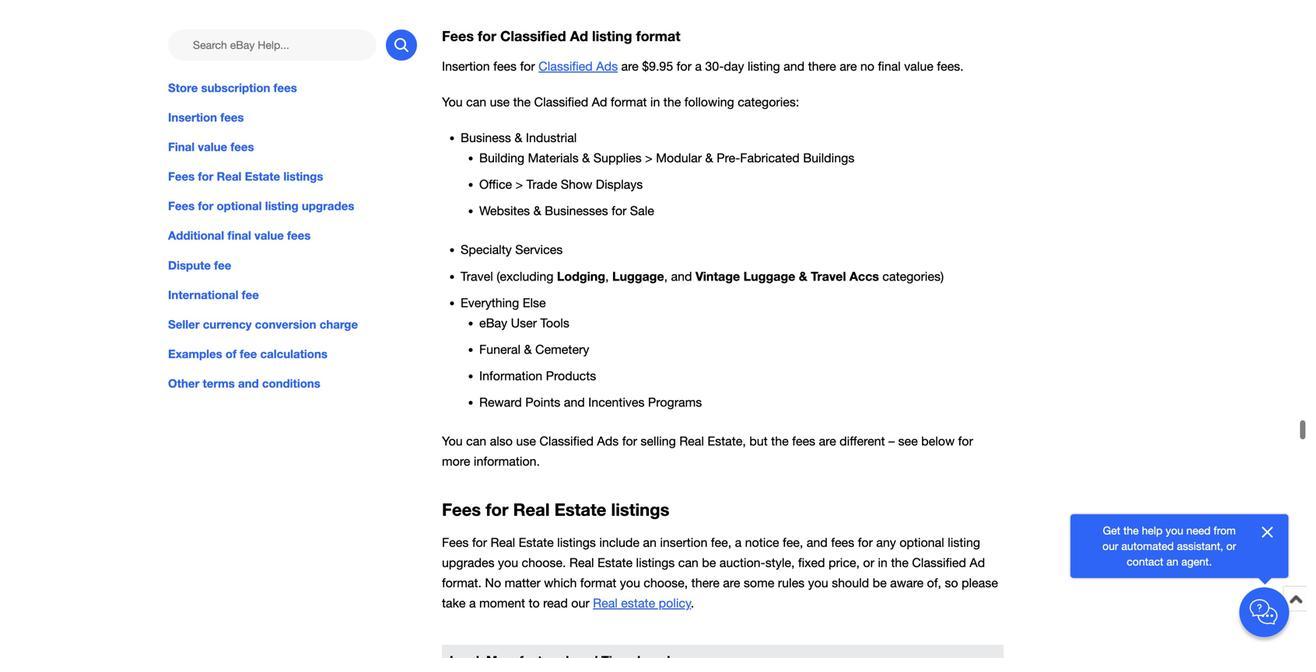 Task type: describe. For each thing, give the bounding box(es) containing it.
listing inside fees for real estate listings include an insertion fee, a notice fee, and fees for any optional listing upgrades you choose. real estate listings can be auction-style, fixed price, or in the classified ad format. no matter which format you choose, there are some rules you should be aware of, so please take a moment to read our
[[948, 536, 980, 550]]

different
[[840, 435, 885, 449]]

industrial
[[526, 131, 577, 145]]

Search eBay Help... text field
[[168, 30, 377, 61]]

choose.
[[522, 556, 566, 571]]

can inside fees for real estate listings include an insertion fee, a notice fee, and fees for any optional listing upgrades you choose. real estate listings can be auction-style, fixed price, or in the classified ad format. no matter which format you choose, there are some rules you should be aware of, so please take a moment to read our
[[678, 556, 699, 571]]

listing right day
[[748, 59, 780, 73]]

fees down fees for optional listing upgrades link
[[287, 229, 311, 243]]

take
[[442, 597, 466, 611]]

real up which
[[569, 556, 594, 571]]

specialty services
[[461, 243, 563, 257]]

are left $9.95
[[621, 59, 639, 73]]

2 fee, from the left
[[783, 536, 803, 550]]

the inside get the help you need from our automated assistant, or contact an agent.
[[1123, 525, 1139, 538]]

1 fee, from the left
[[711, 536, 731, 550]]

fees for optional listing upgrades
[[168, 199, 354, 213]]

so
[[945, 577, 958, 591]]

classified inside fees for real estate listings include an insertion fee, a notice fee, and fees for any optional listing upgrades you choose. real estate listings can be auction-style, fixed price, or in the classified ad format. no matter which format you choose, there are some rules you should be aware of, so please take a moment to read our
[[912, 556, 966, 571]]

agent.
[[1181, 556, 1212, 569]]

insertion for insertion fees
[[168, 111, 217, 125]]

0 horizontal spatial use
[[490, 95, 510, 109]]

you can also use classified ads for selling real estate, but the fees are different – see below for more information.
[[442, 435, 973, 469]]

–
[[889, 435, 895, 449]]

fees inside 'link'
[[230, 140, 254, 154]]

store subscription fees
[[168, 81, 297, 95]]

listing down fees for real estate listings link
[[265, 199, 299, 213]]

accs
[[850, 269, 879, 284]]

can for also
[[466, 435, 486, 449]]

other terms and conditions
[[168, 377, 320, 391]]

to
[[529, 597, 540, 611]]

fees down fees for classified ad listing format
[[493, 59, 517, 73]]

fees up insertion fees link
[[274, 81, 297, 95]]

listing up classified ads "link"
[[592, 27, 632, 44]]

1 horizontal spatial value
[[254, 229, 284, 243]]

of,
[[927, 577, 941, 591]]

listings up "include"
[[611, 500, 669, 521]]

and up "categories:"
[[784, 59, 805, 73]]

real up no at the left bottom of the page
[[491, 536, 515, 550]]

$9.95
[[642, 59, 673, 73]]

1 horizontal spatial final
[[878, 59, 901, 73]]

0 horizontal spatial >
[[516, 177, 523, 192]]

building materials & supplies > modular & pre-fabricated buildings
[[479, 151, 854, 165]]

dispute
[[168, 259, 211, 273]]

fees inside fees for real estate listings include an insertion fee, a notice fee, and fees for any optional listing upgrades you choose. real estate listings can be auction-style, fixed price, or in the classified ad format. no matter which format you choose, there are some rules you should be aware of, so please take a moment to read our
[[831, 536, 854, 550]]

or inside fees for real estate listings include an insertion fee, a notice fee, and fees for any optional listing upgrades you choose. real estate listings can be auction-style, fixed price, or in the classified ad format. no matter which format you choose, there are some rules you should be aware of, so please take a moment to read our
[[863, 556, 874, 571]]

matter
[[505, 577, 541, 591]]

and down products
[[564, 396, 585, 410]]

you up estate
[[620, 577, 640, 591]]

get the help you need from our automated assistant, or contact an agent. tooltip
[[1095, 524, 1243, 570]]

contact
[[1127, 556, 1164, 569]]

information
[[479, 369, 542, 384]]

materials
[[528, 151, 579, 165]]

final value fees link
[[168, 139, 417, 156]]

currency
[[203, 318, 252, 332]]

policy
[[659, 597, 691, 611]]

1 vertical spatial format
[[611, 95, 647, 109]]

international
[[168, 288, 238, 302]]

examples of fee calculations link
[[168, 346, 417, 363]]

fees for classified ad listing format
[[442, 27, 680, 44]]

automated
[[1121, 540, 1174, 553]]

1 vertical spatial fees for real estate listings
[[442, 500, 669, 521]]

0 vertical spatial in
[[650, 95, 660, 109]]

and inside fees for real estate listings include an insertion fee, a notice fee, and fees for any optional listing upgrades you choose. real estate listings can be auction-style, fixed price, or in the classified ad format. no matter which format you choose, there are some rules you should be aware of, so please take a moment to read our
[[807, 536, 828, 550]]

listings up choose.
[[557, 536, 596, 550]]

reward
[[479, 396, 522, 410]]

estate inside fees for real estate listings link
[[245, 170, 280, 184]]

estate
[[621, 597, 655, 611]]

0 horizontal spatial fees for real estate listings
[[168, 170, 323, 184]]

pre-
[[717, 151, 740, 165]]

user
[[511, 316, 537, 331]]

calculations
[[260, 347, 327, 361]]

business & industrial
[[461, 131, 577, 145]]

& up "building"
[[515, 131, 522, 145]]

2 luggage from the left
[[743, 269, 795, 284]]

or inside get the help you need from our automated assistant, or contact an agent.
[[1226, 540, 1236, 553]]

information products
[[479, 369, 596, 384]]

vintage
[[696, 269, 740, 284]]

assistant,
[[1177, 540, 1223, 553]]

some
[[744, 577, 774, 591]]

estate down "include"
[[598, 556, 633, 571]]

categories:
[[738, 95, 799, 109]]

other terms and conditions link
[[168, 375, 417, 393]]

building
[[479, 151, 524, 165]]

an inside fees for real estate listings include an insertion fee, a notice fee, and fees for any optional listing upgrades you choose. real estate listings can be auction-style, fixed price, or in the classified ad format. no matter which format you choose, there are some rules you should be aware of, so please take a moment to read our
[[643, 536, 657, 550]]

trade
[[526, 177, 557, 192]]

0 horizontal spatial a
[[469, 597, 476, 611]]

auction-
[[720, 556, 765, 571]]

conversion
[[255, 318, 316, 332]]

for inside fees for optional listing upgrades link
[[198, 199, 213, 213]]

store
[[168, 81, 198, 95]]

value inside 'link'
[[198, 140, 227, 154]]

our inside get the help you need from our automated assistant, or contact an agent.
[[1102, 540, 1118, 553]]

fees inside you can also use classified ads for selling real estate, but the fees are different – see below for more information.
[[792, 435, 815, 449]]

(excluding
[[497, 270, 554, 284]]

0 vertical spatial be
[[702, 556, 716, 571]]

websites
[[479, 204, 530, 218]]

any
[[876, 536, 896, 550]]

examples of fee calculations
[[168, 347, 327, 361]]

0 vertical spatial ad
[[570, 27, 588, 44]]

from
[[1214, 525, 1236, 538]]

see
[[898, 435, 918, 449]]

office > trade show displays
[[479, 177, 643, 192]]

rules
[[778, 577, 805, 591]]

the up "business & industrial"
[[513, 95, 531, 109]]

1 vertical spatial a
[[735, 536, 742, 550]]

& left the pre-
[[705, 151, 713, 165]]

points
[[525, 396, 560, 410]]

real down information.
[[513, 500, 550, 521]]

selling
[[641, 435, 676, 449]]

real left estate
[[593, 597, 618, 611]]

buildings
[[803, 151, 854, 165]]

which
[[544, 577, 577, 591]]

fixed
[[798, 556, 825, 571]]

insertion fees for classified ads are $9.95 for a 30-day listing and there are no final value fees.
[[442, 59, 964, 73]]

store subscription fees link
[[168, 79, 417, 97]]

sale
[[630, 204, 654, 218]]

no
[[485, 577, 501, 591]]

everything else
[[461, 296, 546, 310]]

use inside you can also use classified ads for selling real estate, but the fees are different – see below for more information.
[[516, 435, 536, 449]]

office
[[479, 177, 512, 192]]

incentives
[[588, 396, 645, 410]]

charge
[[320, 318, 358, 332]]

listings down final value fees 'link'
[[283, 170, 323, 184]]

include
[[599, 536, 639, 550]]

fee for dispute fee
[[214, 259, 231, 273]]

lodging
[[557, 269, 605, 284]]

real inside you can also use classified ads for selling real estate, but the fees are different – see below for more information.
[[679, 435, 704, 449]]

classified up classified ads "link"
[[500, 27, 566, 44]]

there inside fees for real estate listings include an insertion fee, a notice fee, and fees for any optional listing upgrades you choose. real estate listings can be auction-style, fixed price, or in the classified ad format. no matter which format you choose, there are some rules you should be aware of, so please take a moment to read our
[[691, 577, 720, 591]]

information.
[[474, 455, 540, 469]]

additional
[[168, 229, 224, 243]]

you up matter
[[498, 556, 518, 571]]

real estate policy .
[[593, 597, 694, 611]]

funeral
[[479, 343, 521, 357]]

& down trade
[[533, 204, 541, 218]]

you can use the classified ad format in the following categories:
[[442, 95, 799, 109]]

classified ads link
[[539, 59, 618, 73]]

1 horizontal spatial be
[[873, 577, 887, 591]]

upgrades inside fees for real estate listings include an insertion fee, a notice fee, and fees for any optional listing upgrades you choose. real estate listings can be auction-style, fixed price, or in the classified ad format. no matter which format you choose, there are some rules you should be aware of, so please take a moment to read our
[[442, 556, 494, 571]]

read
[[543, 597, 568, 611]]



Task type: locate. For each thing, give the bounding box(es) containing it.
products
[[546, 369, 596, 384]]

real estate policy link
[[593, 597, 691, 611]]

0 horizontal spatial be
[[702, 556, 716, 571]]

price,
[[829, 556, 860, 571]]

format down $9.95
[[611, 95, 647, 109]]

listings up choose,
[[636, 556, 675, 571]]

1 horizontal spatial in
[[878, 556, 888, 571]]

0 vertical spatial you
[[442, 95, 463, 109]]

ad up please
[[970, 556, 985, 571]]

optional up 'additional final value fees'
[[217, 199, 262, 213]]

format up $9.95
[[636, 27, 680, 44]]

fees down insertion fees
[[230, 140, 254, 154]]

travel inside travel (excluding lodging , luggage , and vintage luggage & travel accs categories)
[[461, 270, 493, 284]]

1 you from the top
[[442, 95, 463, 109]]

0 vertical spatial upgrades
[[302, 199, 354, 213]]

our inside fees for real estate listings include an insertion fee, a notice fee, and fees for any optional listing upgrades you choose. real estate listings can be auction-style, fixed price, or in the classified ad format. no matter which format you choose, there are some rules you should be aware of, so please take a moment to read our
[[571, 597, 590, 611]]

fees inside fees for real estate listings include an insertion fee, a notice fee, and fees for any optional listing upgrades you choose. real estate listings can be auction-style, fixed price, or in the classified ad format. no matter which format you choose, there are some rules you should be aware of, so please take a moment to read our
[[442, 536, 469, 550]]

optional right any
[[900, 536, 944, 550]]

1 travel from the left
[[811, 269, 846, 284]]

2 vertical spatial fee
[[240, 347, 257, 361]]

fee for international fee
[[242, 288, 259, 302]]

upgrades
[[302, 199, 354, 213], [442, 556, 494, 571]]

be down insertion
[[702, 556, 716, 571]]

0 vertical spatial format
[[636, 27, 680, 44]]

0 horizontal spatial optional
[[217, 199, 262, 213]]

the right get
[[1123, 525, 1139, 538]]

the left following
[[664, 95, 681, 109]]

1 horizontal spatial fee,
[[783, 536, 803, 550]]

0 horizontal spatial ,
[[605, 270, 609, 284]]

travel (excluding lodging , luggage , and vintage luggage & travel accs categories)
[[461, 269, 944, 284]]

displays
[[596, 177, 643, 192]]

fabricated
[[740, 151, 800, 165]]

1 vertical spatial in
[[878, 556, 888, 571]]

0 vertical spatial fee
[[214, 259, 231, 273]]

1 vertical spatial optional
[[900, 536, 944, 550]]

funeral & cemetery
[[479, 343, 589, 357]]

for
[[478, 27, 496, 44], [520, 59, 535, 73], [677, 59, 692, 73], [198, 170, 213, 184], [198, 199, 213, 213], [612, 204, 627, 218], [622, 435, 637, 449], [958, 435, 973, 449], [486, 500, 508, 521], [472, 536, 487, 550], [858, 536, 873, 550]]

insertion
[[442, 59, 490, 73], [168, 111, 217, 125]]

you
[[442, 95, 463, 109], [442, 435, 463, 449]]

should
[[832, 577, 869, 591]]

you inside get the help you need from our automated assistant, or contact an agent.
[[1166, 525, 1183, 538]]

classified up of,
[[912, 556, 966, 571]]

& up the show
[[582, 151, 590, 165]]

value left fees.
[[904, 59, 934, 73]]

2 horizontal spatial value
[[904, 59, 934, 73]]

final
[[878, 59, 901, 73], [227, 229, 251, 243]]

the
[[513, 95, 531, 109], [664, 95, 681, 109], [771, 435, 789, 449], [1123, 525, 1139, 538], [891, 556, 909, 571]]

0 vertical spatial can
[[466, 95, 486, 109]]

travel left accs
[[811, 269, 846, 284]]

can
[[466, 95, 486, 109], [466, 435, 486, 449], [678, 556, 699, 571]]

fees for real estate listings up choose.
[[442, 500, 669, 521]]

1 vertical spatial >
[[516, 177, 523, 192]]

and inside travel (excluding lodging , luggage , and vintage luggage & travel accs categories)
[[671, 270, 692, 284]]

1 vertical spatial final
[[227, 229, 251, 243]]

can for use
[[466, 95, 486, 109]]

international fee
[[168, 288, 259, 302]]

1 vertical spatial use
[[516, 435, 536, 449]]

0 horizontal spatial there
[[691, 577, 720, 591]]

0 vertical spatial ads
[[596, 59, 618, 73]]

fee right of
[[240, 347, 257, 361]]

1 vertical spatial ad
[[592, 95, 607, 109]]

ad up classified ads "link"
[[570, 27, 588, 44]]

modular
[[656, 151, 702, 165]]

fees for real estate listings include an insertion fee, a notice fee, and fees for any optional listing upgrades you choose. real estate listings can be auction-style, fixed price, or in the classified ad format. no matter which format you choose, there are some rules you should be aware of, so please take a moment to read our
[[442, 536, 998, 611]]

30-
[[705, 59, 724, 73]]

fees.
[[937, 59, 964, 73]]

can inside you can also use classified ads for selling real estate, but the fees are different – see below for more information.
[[466, 435, 486, 449]]

1 horizontal spatial ad
[[592, 95, 607, 109]]

are inside you can also use classified ads for selling real estate, but the fees are different – see below for more information.
[[819, 435, 836, 449]]

value down insertion fees
[[198, 140, 227, 154]]

a left 30-
[[695, 59, 702, 73]]

0 horizontal spatial final
[[227, 229, 251, 243]]

.
[[691, 597, 694, 611]]

insertion for insertion fees for classified ads are $9.95 for a 30-day listing and there are no final value fees.
[[442, 59, 490, 73]]

final down 'fees for optional listing upgrades'
[[227, 229, 251, 243]]

format.
[[442, 577, 482, 591]]

additional final value fees
[[168, 229, 311, 243]]

2 vertical spatial can
[[678, 556, 699, 571]]

0 vertical spatial fees for real estate listings
[[168, 170, 323, 184]]

ads inside you can also use classified ads for selling real estate, but the fees are different – see below for more information.
[[597, 435, 619, 449]]

& left accs
[[799, 269, 807, 284]]

>
[[645, 151, 653, 165], [516, 177, 523, 192]]

2 horizontal spatial ad
[[970, 556, 985, 571]]

1 horizontal spatial optional
[[900, 536, 944, 550]]

2 horizontal spatial a
[[735, 536, 742, 550]]

show
[[561, 177, 592, 192]]

a right take
[[469, 597, 476, 611]]

our right read
[[571, 597, 590, 611]]

ads up you can use the classified ad format in the following categories:
[[596, 59, 618, 73]]

get the help you need from our automated assistant, or contact an agent.
[[1102, 525, 1236, 569]]

ad down classified ads "link"
[[592, 95, 607, 109]]

the right but
[[771, 435, 789, 449]]

in inside fees for real estate listings include an insertion fee, a notice fee, and fees for any optional listing upgrades you choose. real estate listings can be auction-style, fixed price, or in the classified ad format. no matter which format you choose, there are some rules you should be aware of, so please take a moment to read our
[[878, 556, 888, 571]]

> left trade
[[516, 177, 523, 192]]

ad inside fees for real estate listings include an insertion fee, a notice fee, and fees for any optional listing upgrades you choose. real estate listings can be auction-style, fixed price, or in the classified ad format. no matter which format you choose, there are some rules you should be aware of, so please take a moment to read our
[[970, 556, 985, 571]]

can down insertion
[[678, 556, 699, 571]]

insertion fees
[[168, 111, 244, 125]]

optional inside fees for real estate listings include an insertion fee, a notice fee, and fees for any optional listing upgrades you choose. real estate listings can be auction-style, fixed price, or in the classified ad format. no matter which format you choose, there are some rules you should be aware of, so please take a moment to read our
[[900, 536, 944, 550]]

0 vertical spatial use
[[490, 95, 510, 109]]

0 horizontal spatial upgrades
[[302, 199, 354, 213]]

use up the business
[[490, 95, 510, 109]]

aware
[[890, 577, 924, 591]]

estate up "include"
[[554, 500, 606, 521]]

ebay
[[479, 316, 507, 331]]

the up 'aware'
[[891, 556, 909, 571]]

1 horizontal spatial ,
[[664, 270, 668, 284]]

fee up seller currency conversion charge
[[242, 288, 259, 302]]

1 vertical spatial be
[[873, 577, 887, 591]]

fees for optional listing upgrades link
[[168, 198, 417, 215]]

and up fixed
[[807, 536, 828, 550]]

or right price,
[[863, 556, 874, 571]]

and down examples of fee calculations
[[238, 377, 259, 391]]

0 horizontal spatial insertion
[[168, 111, 217, 125]]

please
[[962, 577, 998, 591]]

an right "include"
[[643, 536, 657, 550]]

1 luggage from the left
[[612, 269, 664, 284]]

final
[[168, 140, 195, 154]]

0 horizontal spatial or
[[863, 556, 874, 571]]

0 horizontal spatial in
[[650, 95, 660, 109]]

1 vertical spatial there
[[691, 577, 720, 591]]

classified inside you can also use classified ads for selling real estate, but the fees are different – see below for more information.
[[539, 435, 594, 449]]

0 horizontal spatial value
[[198, 140, 227, 154]]

1 horizontal spatial an
[[1167, 556, 1178, 569]]

1 vertical spatial you
[[442, 435, 463, 449]]

2 you from the top
[[442, 435, 463, 449]]

an left 'agent.'
[[1167, 556, 1178, 569]]

more
[[442, 455, 470, 469]]

1 horizontal spatial >
[[645, 151, 653, 165]]

1 vertical spatial upgrades
[[442, 556, 494, 571]]

you right help
[[1166, 525, 1183, 538]]

following
[[684, 95, 734, 109]]

0 vertical spatial or
[[1226, 540, 1236, 553]]

0 horizontal spatial ad
[[570, 27, 588, 44]]

websites & businesses for sale
[[479, 204, 654, 218]]

,
[[605, 270, 609, 284], [664, 270, 668, 284]]

there left no
[[808, 59, 836, 73]]

0 horizontal spatial travel
[[461, 270, 493, 284]]

, down businesses
[[605, 270, 609, 284]]

fees for real estate listings up 'fees for optional listing upgrades'
[[168, 170, 323, 184]]

services
[[515, 243, 563, 257]]

there up .
[[691, 577, 720, 591]]

1 horizontal spatial or
[[1226, 540, 1236, 553]]

format right which
[[580, 577, 616, 591]]

0 vertical spatial >
[[645, 151, 653, 165]]

classified up the industrial
[[534, 95, 588, 109]]

1 vertical spatial an
[[1167, 556, 1178, 569]]

subscription
[[201, 81, 270, 95]]

1 vertical spatial or
[[863, 556, 874, 571]]

you up the business
[[442, 95, 463, 109]]

fee up "international fee"
[[214, 259, 231, 273]]

no
[[860, 59, 874, 73]]

an inside get the help you need from our automated assistant, or contact an agent.
[[1167, 556, 1178, 569]]

1 vertical spatial ads
[[597, 435, 619, 449]]

you down fixed
[[808, 577, 828, 591]]

2 travel from the left
[[461, 270, 493, 284]]

1 vertical spatial insertion
[[168, 111, 217, 125]]

can up the business
[[466, 95, 486, 109]]

format
[[636, 27, 680, 44], [611, 95, 647, 109], [580, 577, 616, 591]]

2 vertical spatial format
[[580, 577, 616, 591]]

you for you can use the classified ad format in the following categories:
[[442, 95, 463, 109]]

reward points and incentives programs
[[479, 396, 702, 410]]

our down get
[[1102, 540, 1118, 553]]

1 horizontal spatial a
[[695, 59, 702, 73]]

for inside fees for real estate listings link
[[198, 170, 213, 184]]

fees up price,
[[831, 536, 854, 550]]

2 vertical spatial value
[[254, 229, 284, 243]]

> left modular
[[645, 151, 653, 165]]

seller currency conversion charge
[[168, 318, 358, 332]]

0 horizontal spatial an
[[643, 536, 657, 550]]

0 vertical spatial an
[[643, 536, 657, 550]]

other
[[168, 377, 199, 391]]

are down auction-
[[723, 577, 740, 591]]

1 horizontal spatial upgrades
[[442, 556, 494, 571]]

you inside you can also use classified ads for selling real estate, but the fees are different – see below for more information.
[[442, 435, 463, 449]]

1 vertical spatial value
[[198, 140, 227, 154]]

tools
[[540, 316, 569, 331]]

terms
[[203, 377, 235, 391]]

use right also
[[516, 435, 536, 449]]

0 vertical spatial a
[[695, 59, 702, 73]]

everything
[[461, 296, 519, 310]]

of
[[226, 347, 237, 361]]

value down 'fees for optional listing upgrades'
[[254, 229, 284, 243]]

fees right but
[[792, 435, 815, 449]]

1 horizontal spatial travel
[[811, 269, 846, 284]]

dispute fee link
[[168, 257, 417, 274]]

or down "from"
[[1226, 540, 1236, 553]]

2 , from the left
[[664, 270, 668, 284]]

insertion up the business
[[442, 59, 490, 73]]

real down final value fees
[[217, 170, 242, 184]]

2 vertical spatial ad
[[970, 556, 985, 571]]

are left different in the bottom right of the page
[[819, 435, 836, 449]]

estate,
[[708, 435, 746, 449]]

there
[[808, 59, 836, 73], [691, 577, 720, 591]]

& down ebay user tools
[[524, 343, 532, 357]]

estate
[[245, 170, 280, 184], [554, 500, 606, 521], [519, 536, 554, 550], [598, 556, 633, 571]]

0 vertical spatial there
[[808, 59, 836, 73]]

ad
[[570, 27, 588, 44], [592, 95, 607, 109], [970, 556, 985, 571]]

estate up choose.
[[519, 536, 554, 550]]

fees for real estate listings
[[168, 170, 323, 184], [442, 500, 669, 521]]

2 vertical spatial a
[[469, 597, 476, 611]]

fees
[[493, 59, 517, 73], [274, 81, 297, 95], [220, 111, 244, 125], [230, 140, 254, 154], [287, 229, 311, 243], [792, 435, 815, 449], [831, 536, 854, 550]]

optional
[[217, 199, 262, 213], [900, 536, 944, 550]]

seller
[[168, 318, 200, 332]]

also
[[490, 435, 513, 449]]

final right no
[[878, 59, 901, 73]]

1 horizontal spatial insertion
[[442, 59, 490, 73]]

insertion fees link
[[168, 109, 417, 126]]

you up more
[[442, 435, 463, 449]]

be left 'aware'
[[873, 577, 887, 591]]

real right selling
[[679, 435, 704, 449]]

estate up 'fees for optional listing upgrades'
[[245, 170, 280, 184]]

international fee link
[[168, 287, 417, 304]]

are left no
[[840, 59, 857, 73]]

1 horizontal spatial use
[[516, 435, 536, 449]]

fee, up style, at bottom
[[783, 536, 803, 550]]

0 vertical spatial value
[[904, 59, 934, 73]]

seller currency conversion charge link
[[168, 316, 417, 333]]

an
[[643, 536, 657, 550], [1167, 556, 1178, 569]]

1 vertical spatial fee
[[242, 288, 259, 302]]

1 , from the left
[[605, 270, 609, 284]]

luggage right the lodging
[[612, 269, 664, 284]]

the inside you can also use classified ads for selling real estate, but the fees are different – see below for more information.
[[771, 435, 789, 449]]

in down $9.95
[[650, 95, 660, 109]]

moment
[[479, 597, 525, 611]]

specialty
[[461, 243, 512, 257]]

1 horizontal spatial luggage
[[743, 269, 795, 284]]

1 vertical spatial our
[[571, 597, 590, 611]]

and left 'vintage'
[[671, 270, 692, 284]]

business
[[461, 131, 511, 145]]

in
[[650, 95, 660, 109], [878, 556, 888, 571]]

cemetery
[[535, 343, 589, 357]]

help
[[1142, 525, 1163, 538]]

travel down specialty
[[461, 270, 493, 284]]

0 horizontal spatial fee,
[[711, 536, 731, 550]]

but
[[749, 435, 768, 449]]

ads down "incentives"
[[597, 435, 619, 449]]

are
[[621, 59, 639, 73], [840, 59, 857, 73], [819, 435, 836, 449], [723, 577, 740, 591]]

classified down points at the bottom left
[[539, 435, 594, 449]]

0 horizontal spatial luggage
[[612, 269, 664, 284]]

1 horizontal spatial fees for real estate listings
[[442, 500, 669, 521]]

1 vertical spatial can
[[466, 435, 486, 449]]

0 vertical spatial final
[[878, 59, 901, 73]]

0 vertical spatial our
[[1102, 540, 1118, 553]]

1 horizontal spatial there
[[808, 59, 836, 73]]

fee, up auction-
[[711, 536, 731, 550]]

format inside fees for real estate listings include an insertion fee, a notice fee, and fees for any optional listing upgrades you choose. real estate listings can be auction-style, fixed price, or in the classified ad format. no matter which format you choose, there are some rules you should be aware of, so please take a moment to read our
[[580, 577, 616, 591]]

0 vertical spatial insertion
[[442, 59, 490, 73]]

upgrades up format.
[[442, 556, 494, 571]]

fee,
[[711, 536, 731, 550], [783, 536, 803, 550]]

upgrades down fees for real estate listings link
[[302, 199, 354, 213]]

fees down store subscription fees
[[220, 111, 244, 125]]

0 vertical spatial optional
[[217, 199, 262, 213]]

need
[[1186, 525, 1211, 538]]

are inside fees for real estate listings include an insertion fee, a notice fee, and fees for any optional listing upgrades you choose. real estate listings can be auction-style, fixed price, or in the classified ad format. no matter which format you choose, there are some rules you should be aware of, so please take a moment to read our
[[723, 577, 740, 591]]

in down any
[[878, 556, 888, 571]]

you for you can also use classified ads for selling real estate, but the fees are different – see below for more information.
[[442, 435, 463, 449]]

the inside fees for real estate listings include an insertion fee, a notice fee, and fees for any optional listing upgrades you choose. real estate listings can be auction-style, fixed price, or in the classified ad format. no matter which format you choose, there are some rules you should be aware of, so please take a moment to read our
[[891, 556, 909, 571]]

classified down fees for classified ad listing format
[[539, 59, 593, 73]]

0 horizontal spatial our
[[571, 597, 590, 611]]

listing up so
[[948, 536, 980, 550]]

listing
[[592, 27, 632, 44], [748, 59, 780, 73], [265, 199, 299, 213], [948, 536, 980, 550]]

1 horizontal spatial our
[[1102, 540, 1118, 553]]

programs
[[648, 396, 702, 410]]

a up auction-
[[735, 536, 742, 550]]



Task type: vqa. For each thing, say whether or not it's contained in the screenshot.
Fabricated
yes



